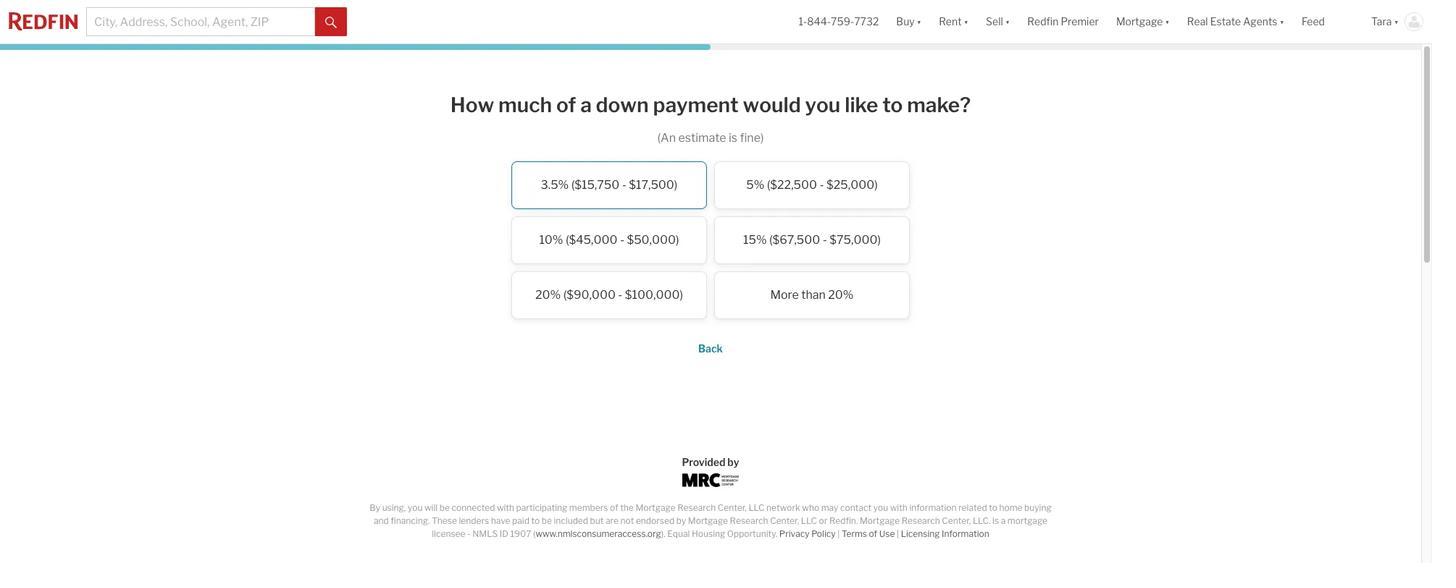 Task type: vqa. For each thing, say whether or not it's contained in the screenshot.
year- within the Median Days On Market 31 -10 Year-Over-Year
no



Task type: locate. For each thing, give the bounding box(es) containing it.
0 horizontal spatial a
[[581, 93, 592, 117]]

0 horizontal spatial |
[[838, 529, 840, 540]]

- right ($22,500
[[820, 178, 825, 192]]

5 ▾ from the left
[[1280, 15, 1285, 28]]

estimate
[[679, 131, 727, 145]]

licensing
[[901, 529, 940, 540]]

(
[[533, 529, 536, 540]]

the
[[621, 503, 634, 514]]

- right ($90,000
[[618, 288, 623, 302]]

1 horizontal spatial by
[[728, 457, 740, 469]]

2 with from the left
[[891, 503, 908, 514]]

will
[[425, 503, 438, 514]]

you left like
[[806, 93, 841, 117]]

with
[[497, 503, 515, 514], [891, 503, 908, 514]]

terms of use link
[[842, 529, 895, 540]]

- for $50,000)
[[620, 233, 625, 247]]

information
[[910, 503, 957, 514]]

1 horizontal spatial of
[[610, 503, 619, 514]]

0 horizontal spatial with
[[497, 503, 515, 514]]

buying
[[1025, 503, 1052, 514]]

of right much
[[557, 93, 576, 117]]

sell ▾ button
[[986, 0, 1011, 43]]

to up is
[[989, 503, 998, 514]]

of left 'the'
[[610, 503, 619, 514]]

mortgage up housing
[[688, 516, 728, 527]]

not
[[621, 516, 634, 527]]

▾ for tara ▾
[[1395, 15, 1400, 28]]

have
[[491, 516, 511, 527]]

be up these
[[440, 503, 450, 514]]

2 horizontal spatial of
[[869, 529, 878, 540]]

▾ right tara
[[1395, 15, 1400, 28]]

- right ($45,000
[[620, 233, 625, 247]]

provided
[[682, 457, 726, 469]]

6 ▾ from the left
[[1395, 15, 1400, 28]]

tara
[[1372, 15, 1393, 28]]

- inside by using, you will be connected with participating members of the mortgage research center, llc network who may contact you with information related to home buying and financing. these lenders have paid to be included but are not endorsed by mortgage research center, llc or redfin. mortgage research center, llc. is a mortgage licensee - nmls id 1907 (
[[468, 529, 471, 540]]

5%
[[747, 178, 765, 192]]

sell
[[986, 15, 1004, 28]]

0 vertical spatial llc
[[749, 503, 765, 514]]

be
[[440, 503, 450, 514], [542, 516, 552, 527]]

1 vertical spatial be
[[542, 516, 552, 527]]

more
[[771, 288, 799, 302]]

0 vertical spatial to
[[989, 503, 998, 514]]

1 vertical spatial by
[[677, 516, 687, 527]]

members
[[570, 503, 608, 514]]

is
[[993, 516, 1000, 527]]

1 horizontal spatial to
[[989, 503, 998, 514]]

20% left ($90,000
[[536, 288, 561, 302]]

you up "financing."
[[408, 503, 423, 514]]

to make?
[[883, 93, 971, 117]]

center, down network
[[771, 516, 800, 527]]

1 ▾ from the left
[[917, 15, 922, 28]]

of inside by using, you will be connected with participating members of the mortgage research center, llc network who may contact you with information related to home buying and financing. these lenders have paid to be included but are not endorsed by mortgage research center, llc or redfin. mortgage research center, llc. is a mortgage licensee - nmls id 1907 (
[[610, 503, 619, 514]]

with up the "have"
[[497, 503, 515, 514]]

redfin premier button
[[1019, 0, 1108, 43]]

0 horizontal spatial research
[[678, 503, 716, 514]]

4 ▾ from the left
[[1166, 15, 1170, 28]]

2 horizontal spatial you
[[874, 503, 889, 514]]

redfin.
[[830, 516, 858, 527]]

1 horizontal spatial 20%
[[829, 288, 854, 302]]

- for $25,000)
[[820, 178, 825, 192]]

| right the use
[[897, 529, 900, 540]]

contact
[[841, 503, 872, 514]]

|
[[838, 529, 840, 540], [897, 529, 900, 540]]

center, up the information on the bottom right
[[942, 516, 971, 527]]

1 vertical spatial llc
[[801, 516, 818, 527]]

1 vertical spatial a
[[1001, 516, 1006, 527]]

participating
[[516, 503, 568, 514]]

mortgage
[[1008, 516, 1048, 527]]

($90,000
[[564, 288, 616, 302]]

research up opportunity.
[[730, 516, 769, 527]]

sell ▾ button
[[978, 0, 1019, 43]]

10%
[[540, 233, 564, 247]]

7732
[[855, 15, 879, 28]]

www.nmlsconsumeraccess.org
[[536, 529, 662, 540]]

1 | from the left
[[838, 529, 840, 540]]

20% right than
[[829, 288, 854, 302]]

network
[[767, 503, 801, 514]]

equal
[[668, 529, 690, 540]]

2 vertical spatial of
[[869, 529, 878, 540]]

2 ▾ from the left
[[964, 15, 969, 28]]

center, up opportunity.
[[718, 503, 747, 514]]

redfin premier
[[1028, 15, 1099, 28]]

to up ( at the bottom left
[[532, 516, 540, 527]]

0 horizontal spatial llc
[[749, 503, 765, 514]]

1 vertical spatial of
[[610, 503, 619, 514]]

licensing information link
[[901, 529, 990, 540]]

llc up privacy policy link
[[801, 516, 818, 527]]

llc
[[749, 503, 765, 514], [801, 516, 818, 527]]

- right ($67,500
[[823, 233, 828, 247]]

licensee
[[432, 529, 466, 540]]

- for $75,000)
[[823, 233, 828, 247]]

who
[[803, 503, 820, 514]]

- right ($15,750
[[622, 178, 627, 192]]

with up the use
[[891, 503, 908, 514]]

$50,000)
[[627, 233, 680, 247]]

5% ($22,500 - $25,000)
[[747, 178, 878, 192]]

1 horizontal spatial with
[[891, 503, 908, 514]]

0 horizontal spatial to
[[532, 516, 540, 527]]

0 vertical spatial be
[[440, 503, 450, 514]]

rent ▾ button
[[931, 0, 978, 43]]

0 horizontal spatial 20%
[[536, 288, 561, 302]]

www.nmlsconsumeraccess.org link
[[536, 529, 662, 540]]

0 vertical spatial a
[[581, 93, 592, 117]]

0 horizontal spatial center,
[[718, 503, 747, 514]]

by up mortgage research center image
[[728, 457, 740, 469]]

| down redfin.
[[838, 529, 840, 540]]

mortgage left real
[[1117, 15, 1164, 28]]

2 horizontal spatial center,
[[942, 516, 971, 527]]

0 horizontal spatial of
[[557, 93, 576, 117]]

▾ right agents
[[1280, 15, 1285, 28]]

llc up opportunity.
[[749, 503, 765, 514]]

3 ▾ from the left
[[1006, 15, 1011, 28]]

$17,500)
[[629, 178, 678, 192]]

0 horizontal spatial be
[[440, 503, 450, 514]]

▾ for sell ▾
[[1006, 15, 1011, 28]]

of
[[557, 93, 576, 117], [610, 503, 619, 514], [869, 529, 878, 540]]

be down the participating
[[542, 516, 552, 527]]

by up the equal
[[677, 516, 687, 527]]

a right is
[[1001, 516, 1006, 527]]

mortgage inside dropdown button
[[1117, 15, 1164, 28]]

0 vertical spatial of
[[557, 93, 576, 117]]

City, Address, School, Agent, ZIP search field
[[86, 7, 315, 36]]

of for will
[[610, 503, 619, 514]]

1 horizontal spatial a
[[1001, 516, 1006, 527]]

▾ right rent
[[964, 15, 969, 28]]

▾ right buy at the right
[[917, 15, 922, 28]]

rent ▾
[[939, 15, 969, 28]]

▾ for mortgage ▾
[[1166, 15, 1170, 28]]

back
[[699, 343, 723, 355]]

0 horizontal spatial by
[[677, 516, 687, 527]]

of left the use
[[869, 529, 878, 540]]

1 horizontal spatial research
[[730, 516, 769, 527]]

research up housing
[[678, 503, 716, 514]]

1-
[[799, 15, 808, 28]]

using,
[[382, 503, 406, 514]]

759-
[[831, 15, 855, 28]]

home
[[1000, 503, 1023, 514]]

llc.
[[973, 516, 991, 527]]

research
[[678, 503, 716, 514], [730, 516, 769, 527], [902, 516, 941, 527]]

buy
[[897, 15, 915, 28]]

a left the "down"
[[581, 93, 592, 117]]

a
[[581, 93, 592, 117], [1001, 516, 1006, 527]]

research up licensing
[[902, 516, 941, 527]]

but
[[590, 516, 604, 527]]

0 vertical spatial by
[[728, 457, 740, 469]]

much
[[499, 93, 552, 117]]

- for $17,500)
[[622, 178, 627, 192]]

terms
[[842, 529, 868, 540]]

▾ left real
[[1166, 15, 1170, 28]]

▾ right the sell
[[1006, 15, 1011, 28]]

you right the contact
[[874, 503, 889, 514]]

real estate agents ▾ button
[[1179, 0, 1294, 43]]

1 horizontal spatial |
[[897, 529, 900, 540]]

- for $100,000)
[[618, 288, 623, 302]]

by
[[728, 457, 740, 469], [677, 516, 687, 527]]

tara ▾
[[1372, 15, 1400, 28]]

mortgage research center image
[[683, 474, 739, 488]]

privacy
[[780, 529, 810, 540]]

- down lenders
[[468, 529, 471, 540]]



Task type: describe. For each thing, give the bounding box(es) containing it.
real
[[1188, 15, 1209, 28]]

by using, you will be connected with participating members of the mortgage research center, llc network who may contact you with information related to home buying and financing. these lenders have paid to be included but are not endorsed by mortgage research center, llc or redfin. mortgage research center, llc. is a mortgage licensee - nmls id 1907 (
[[370, 503, 1052, 540]]

mortgage ▾ button
[[1108, 0, 1179, 43]]

(an estimate is fine)
[[658, 131, 764, 145]]

rent
[[939, 15, 962, 28]]

($22,500
[[767, 178, 818, 192]]

1-844-759-7732 link
[[799, 15, 879, 28]]

housing
[[692, 529, 726, 540]]

1 horizontal spatial center,
[[771, 516, 800, 527]]

included
[[554, 516, 589, 527]]

may
[[822, 503, 839, 514]]

$75,000)
[[830, 233, 881, 247]]

3.5% ($15,750 - $17,500)
[[541, 178, 678, 192]]

is fine)
[[729, 131, 764, 145]]

submit search image
[[325, 16, 337, 28]]

20% ($90,000 - $100,000)
[[536, 288, 683, 302]]

policy
[[812, 529, 836, 540]]

rent ▾ button
[[939, 0, 969, 43]]

sell ▾
[[986, 15, 1011, 28]]

connected
[[452, 503, 495, 514]]

of for housing
[[869, 529, 878, 540]]

by inside by using, you will be connected with participating members of the mortgage research center, llc network who may contact you with information related to home buying and financing. these lenders have paid to be included but are not endorsed by mortgage research center, llc or redfin. mortgage research center, llc. is a mortgage licensee - nmls id 1907 (
[[677, 516, 687, 527]]

related
[[959, 503, 988, 514]]

paid
[[513, 516, 530, 527]]

1 horizontal spatial be
[[542, 516, 552, 527]]

would
[[743, 93, 801, 117]]

premier
[[1061, 15, 1099, 28]]

nmls
[[473, 529, 498, 540]]

how
[[451, 93, 494, 117]]

www.nmlsconsumeraccess.org ). equal housing opportunity. privacy policy | terms of use | licensing information
[[536, 529, 990, 540]]

agents
[[1244, 15, 1278, 28]]

mortgage ▾ button
[[1117, 0, 1170, 43]]

redfin
[[1028, 15, 1059, 28]]

mortgage up the use
[[860, 516, 900, 527]]

2 | from the left
[[897, 529, 900, 540]]

$100,000)
[[625, 288, 683, 302]]

▾ for buy ▾
[[917, 15, 922, 28]]

use
[[880, 529, 895, 540]]

844-
[[808, 15, 831, 28]]

1 horizontal spatial llc
[[801, 516, 818, 527]]

down
[[596, 93, 649, 117]]

by
[[370, 503, 381, 514]]

1 with from the left
[[497, 503, 515, 514]]

1 vertical spatial to
[[532, 516, 540, 527]]

are
[[606, 516, 619, 527]]

these
[[432, 516, 457, 527]]

payment
[[653, 93, 739, 117]]

how much of a down payment would you like to make? option group
[[421, 161, 1001, 327]]

($67,500
[[770, 233, 821, 247]]

$25,000)
[[827, 178, 878, 192]]

opportunity.
[[728, 529, 778, 540]]

back button
[[699, 343, 723, 355]]

2 horizontal spatial research
[[902, 516, 941, 527]]

1907
[[511, 529, 532, 540]]

▾ for rent ▾
[[964, 15, 969, 28]]

mortgage up endorsed
[[636, 503, 676, 514]]

a inside by using, you will be connected with participating members of the mortgage research center, llc network who may contact you with information related to home buying and financing. these lenders have paid to be included but are not endorsed by mortgage research center, llc or redfin. mortgage research center, llc. is a mortgage licensee - nmls id 1907 (
[[1001, 516, 1006, 527]]

endorsed
[[636, 516, 675, 527]]

feed button
[[1294, 0, 1363, 43]]

2 20% from the left
[[829, 288, 854, 302]]

0 horizontal spatial you
[[408, 503, 423, 514]]

real estate agents ▾ link
[[1188, 0, 1285, 43]]

).
[[662, 529, 666, 540]]

1-844-759-7732
[[799, 15, 879, 28]]

financing.
[[391, 516, 430, 527]]

1 horizontal spatial you
[[806, 93, 841, 117]]

than
[[802, 288, 826, 302]]

1 20% from the left
[[536, 288, 561, 302]]

and
[[374, 516, 389, 527]]

or
[[819, 516, 828, 527]]

15% ($67,500 - $75,000)
[[744, 233, 881, 247]]

mortgage ▾
[[1117, 15, 1170, 28]]

(an
[[658, 131, 676, 145]]

privacy policy link
[[780, 529, 836, 540]]

lenders
[[459, 516, 489, 527]]

buy ▾ button
[[897, 0, 922, 43]]

more than 20%
[[771, 288, 854, 302]]

10% ($45,000 - $50,000)
[[540, 233, 680, 247]]

3.5%
[[541, 178, 569, 192]]

($45,000
[[566, 233, 618, 247]]

($15,750
[[572, 178, 620, 192]]

provided by
[[682, 457, 740, 469]]



